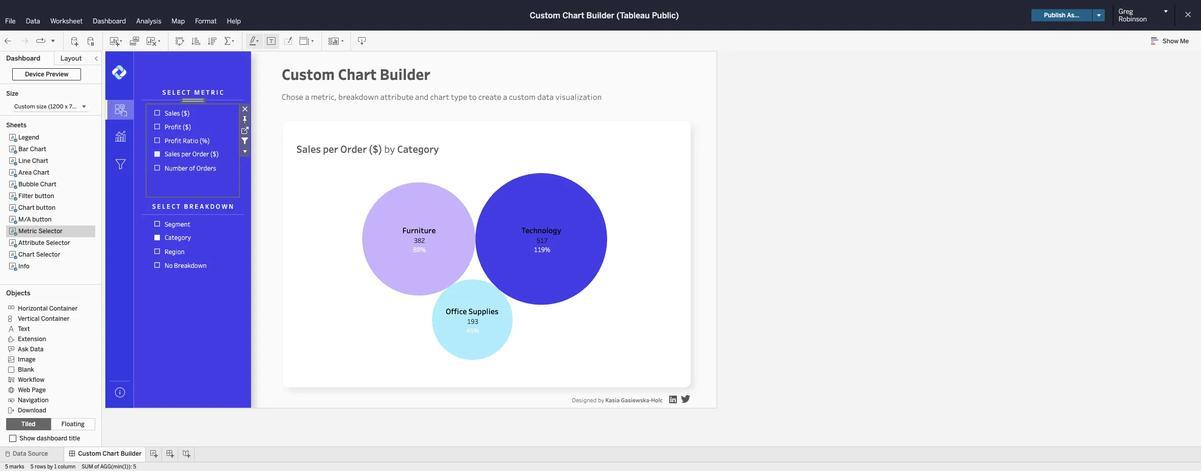 Task type: locate. For each thing, give the bounding box(es) containing it.
metric
[[18, 228, 37, 235]]

0 vertical spatial l
[[172, 88, 175, 96]]

1 horizontal spatial by
[[384, 142, 395, 155]]

objects list box
[[6, 300, 95, 415]]

t left b
[[177, 202, 180, 210]]

0 vertical spatial builder
[[587, 10, 615, 20]]

by left 1
[[47, 464, 53, 470]]

selector down metric selector
[[46, 239, 70, 247]]

marks
[[9, 464, 24, 470]]

breakdown
[[338, 92, 379, 102]]

l left m
[[172, 88, 175, 96]]

5 left rows
[[30, 464, 33, 470]]

l for s e l e c t   b r e a k d o w n
[[162, 202, 165, 210]]

0 horizontal spatial l
[[162, 202, 165, 210]]

2 vertical spatial data
[[13, 450, 26, 457]]

2 a from the left
[[503, 92, 507, 102]]

horizontal
[[18, 305, 48, 312]]

create
[[478, 92, 501, 102]]

blank
[[18, 366, 34, 373]]

go to sheet image
[[239, 125, 250, 136]]

and
[[415, 92, 429, 102]]

1 horizontal spatial s
[[162, 88, 166, 96]]

download option
[[6, 405, 88, 415]]

r
[[211, 88, 215, 96], [189, 202, 193, 210]]

1 horizontal spatial custom chart builder
[[282, 64, 430, 84]]

web
[[18, 387, 30, 394]]

0 vertical spatial dashboard
[[93, 17, 126, 25]]

a
[[305, 92, 309, 102], [503, 92, 507, 102]]

builder left (tableau
[[587, 10, 615, 20]]

line chart
[[18, 157, 48, 165]]

by left kasia
[[598, 396, 604, 404]]

0 horizontal spatial r
[[189, 202, 193, 210]]

2 horizontal spatial t
[[206, 88, 210, 96]]

publish as... button
[[1031, 9, 1092, 21]]

0 vertical spatial custom chart builder
[[282, 64, 430, 84]]

selector down the attribute selector
[[36, 251, 60, 258]]

dashboard
[[93, 17, 126, 25], [6, 55, 40, 62]]

show down tiled
[[19, 435, 35, 442]]

5 right agg(min(1)):
[[133, 464, 136, 470]]

0 vertical spatial data
[[26, 17, 40, 25]]

horizontal container option
[[6, 303, 88, 313]]

5 for 5 rows by 1 column
[[30, 464, 33, 470]]

1
[[54, 464, 56, 470]]

togglestate option group
[[6, 418, 95, 430]]

1 vertical spatial container
[[41, 315, 69, 322]]

tiled
[[21, 421, 35, 428]]

a
[[200, 202, 204, 210]]

custom chart builder (tableau public)
[[530, 10, 679, 20]]

designed by kasia gasiewska-holc
[[572, 396, 663, 404]]

show left the me
[[1163, 38, 1179, 45]]

by right ($)
[[384, 142, 395, 155]]

2 horizontal spatial builder
[[587, 10, 615, 20]]

a right chose
[[305, 92, 309, 102]]

r left i
[[211, 88, 215, 96]]

hide mark labels image
[[266, 36, 277, 46]]

n
[[229, 202, 233, 210]]

0 horizontal spatial by
[[47, 464, 53, 470]]

chart
[[562, 10, 585, 20], [338, 64, 377, 84], [30, 146, 46, 153], [32, 157, 48, 165], [33, 169, 49, 176], [40, 181, 56, 188], [18, 204, 35, 211], [18, 251, 35, 258], [103, 450, 119, 457]]

0 horizontal spatial show
[[19, 435, 35, 442]]

more options image
[[239, 146, 250, 157]]

image image
[[128, 45, 264, 421], [112, 65, 127, 80], [276, 115, 704, 400], [681, 395, 690, 403], [669, 396, 677, 403]]

5
[[5, 464, 8, 470], [30, 464, 33, 470], [133, 464, 136, 470]]

2 horizontal spatial 5
[[133, 464, 136, 470]]

0 horizontal spatial custom chart builder
[[78, 450, 142, 457]]

list box containing legend
[[6, 132, 95, 281]]

0 horizontal spatial builder
[[121, 450, 142, 457]]

workflow
[[18, 376, 44, 384]]

builder
[[587, 10, 615, 20], [380, 64, 430, 84], [121, 450, 142, 457]]

1 5 from the left
[[5, 464, 8, 470]]

area chart
[[18, 169, 49, 176]]

1 horizontal spatial 5
[[30, 464, 33, 470]]

redo image
[[19, 36, 30, 46]]

new data source image
[[70, 36, 80, 46]]

2 vertical spatial selector
[[36, 251, 60, 258]]

designed
[[572, 396, 597, 404]]

t left i
[[206, 88, 210, 96]]

custom chart builder up breakdown
[[282, 64, 430, 84]]

1 vertical spatial data
[[30, 346, 44, 353]]

size
[[6, 90, 18, 97]]

0 horizontal spatial s
[[152, 202, 156, 210]]

button for filter button
[[35, 193, 54, 200]]

c left b
[[172, 202, 175, 210]]

custom chart builder
[[282, 64, 430, 84], [78, 450, 142, 457]]

builder up agg(min(1)):
[[121, 450, 142, 457]]

button down filter button
[[36, 204, 55, 211]]

0 vertical spatial s
[[162, 88, 166, 96]]

1 horizontal spatial t
[[187, 88, 190, 96]]

container
[[49, 305, 78, 312], [41, 315, 69, 322]]

ask
[[18, 346, 29, 353]]

1 vertical spatial r
[[189, 202, 193, 210]]

data down extension at the left bottom
[[30, 346, 44, 353]]

list box
[[6, 132, 95, 281]]

text option
[[6, 323, 88, 334]]

column
[[58, 464, 76, 470]]

c right i
[[220, 88, 223, 96]]

m/a
[[18, 216, 31, 223]]

marks. press enter to open the view data window.. use arrow keys to navigate data visualization elements. image
[[105, 96, 133, 124], [148, 106, 237, 175], [105, 123, 133, 151], [105, 150, 133, 178], [294, 162, 675, 172], [294, 173, 675, 360], [148, 217, 237, 272]]

data up the marks
[[13, 450, 26, 457]]

builder up attribute
[[380, 64, 430, 84]]

container for vertical container
[[41, 315, 69, 322]]

x
[[65, 103, 68, 110]]

1 vertical spatial button
[[36, 204, 55, 211]]

0 horizontal spatial a
[[305, 92, 309, 102]]

s for s e l e c t   b r e a k d o w n
[[152, 202, 156, 210]]

custom chart builder up sum of agg(min(1)): 5
[[78, 450, 142, 457]]

dashboard up new worksheet "image"
[[93, 17, 126, 25]]

1 horizontal spatial dashboard
[[93, 17, 126, 25]]

button for chart button
[[36, 204, 55, 211]]

button down bubble chart
[[35, 193, 54, 200]]

button
[[35, 193, 54, 200], [36, 204, 55, 211], [32, 216, 52, 223]]

w
[[222, 202, 228, 210]]

show me
[[1163, 38, 1189, 45]]

web page
[[18, 387, 46, 394]]

pause auto updates image
[[86, 36, 96, 46]]

s left m
[[162, 88, 166, 96]]

extension option
[[6, 334, 88, 344]]

0 horizontal spatial t
[[177, 202, 180, 210]]

collapse image
[[93, 56, 99, 62]]

0 horizontal spatial c
[[172, 202, 175, 210]]

2 vertical spatial button
[[32, 216, 52, 223]]

sorted descending by min(1) within field list image
[[207, 36, 218, 46]]

1 vertical spatial show
[[19, 435, 35, 442]]

agg(min(1)):
[[100, 464, 132, 470]]

metric selector
[[18, 228, 63, 235]]

2 5 from the left
[[30, 464, 33, 470]]

1 vertical spatial dashboard
[[6, 55, 40, 62]]

navigation option
[[6, 395, 88, 405]]

new worksheet image
[[109, 36, 123, 46]]

dashboard
[[37, 435, 67, 442]]

filter button
[[18, 193, 54, 200]]

1 horizontal spatial c
[[182, 88, 185, 96]]

1 vertical spatial builder
[[380, 64, 430, 84]]

to
[[469, 92, 477, 102]]

chose
[[282, 92, 303, 102]]

s e l e c t   m e t r i c
[[162, 88, 223, 96]]

c left m
[[182, 88, 185, 96]]

container down horizontal container
[[41, 315, 69, 322]]

attribute
[[18, 239, 44, 247]]

0 vertical spatial show
[[1163, 38, 1179, 45]]

selector up the attribute selector
[[38, 228, 63, 235]]

button up metric selector
[[32, 216, 52, 223]]

0 vertical spatial container
[[49, 305, 78, 312]]

legend
[[18, 134, 39, 141]]

line
[[18, 157, 31, 165]]

e
[[167, 88, 171, 96], [177, 88, 180, 96], [201, 88, 205, 96], [157, 202, 161, 210], [167, 202, 170, 210], [195, 202, 198, 210]]

vertical
[[18, 315, 40, 322]]

1 vertical spatial by
[[598, 396, 604, 404]]

selector
[[38, 228, 63, 235], [46, 239, 70, 247], [36, 251, 60, 258]]

vertical container option
[[6, 313, 88, 323]]

show
[[1163, 38, 1179, 45], [19, 435, 35, 442]]

s e l e c t   b r e a k d o w n
[[152, 202, 233, 210]]

5 left the marks
[[5, 464, 8, 470]]

t left m
[[187, 88, 190, 96]]

s left b
[[152, 202, 156, 210]]

l for s e l e c t   m e t r i c
[[172, 88, 175, 96]]

greg robinson
[[1119, 8, 1147, 23]]

1 horizontal spatial builder
[[380, 64, 430, 84]]

t for e
[[187, 88, 190, 96]]

container up the vertical container option
[[49, 305, 78, 312]]

1 vertical spatial s
[[152, 202, 156, 210]]

d
[[210, 202, 214, 210]]

c
[[182, 88, 185, 96], [220, 88, 223, 96], [172, 202, 175, 210]]

1 horizontal spatial l
[[172, 88, 175, 96]]

highlight image
[[249, 36, 260, 46]]

(tableau
[[617, 10, 650, 20]]

1 horizontal spatial show
[[1163, 38, 1179, 45]]

k
[[205, 202, 209, 210]]

show inside button
[[1163, 38, 1179, 45]]

show for show dashboard title
[[19, 435, 35, 442]]

data up replay animation icon
[[26, 17, 40, 25]]

1 vertical spatial selector
[[46, 239, 70, 247]]

analysis
[[136, 17, 161, 25]]

0 horizontal spatial 5
[[5, 464, 8, 470]]

selector for metric selector
[[38, 228, 63, 235]]

2 vertical spatial by
[[47, 464, 53, 470]]

1 horizontal spatial a
[[503, 92, 507, 102]]

0 vertical spatial button
[[35, 193, 54, 200]]

duplicate image
[[129, 36, 140, 46]]

l left b
[[162, 202, 165, 210]]

a right create at the top
[[503, 92, 507, 102]]

1 vertical spatial l
[[162, 202, 165, 210]]

0 vertical spatial selector
[[38, 228, 63, 235]]

r right b
[[189, 202, 193, 210]]

1 vertical spatial custom chart builder
[[78, 450, 142, 457]]

dashboard down the redo image
[[6, 55, 40, 62]]

0 vertical spatial r
[[211, 88, 215, 96]]

undo image
[[3, 36, 13, 46]]



Task type: vqa. For each thing, say whether or not it's contained in the screenshot.
Avatar image for Frederick  Soh
no



Task type: describe. For each thing, give the bounding box(es) containing it.
text
[[18, 325, 30, 333]]

device preview button
[[12, 68, 81, 80]]

use as filter image
[[239, 136, 250, 146]]

totals image
[[224, 36, 236, 46]]

area
[[18, 169, 32, 176]]

marks. press enter to open the view data window.. use arrow keys to navigate data visualization elements. image
[[114, 386, 126, 399]]

chose a metric, breakdown attribute and chart type to create a custom data visualization
[[282, 92, 603, 102]]

bar
[[18, 146, 28, 153]]

chart selector
[[18, 251, 60, 258]]

floating
[[61, 421, 85, 428]]

chart inside application
[[338, 64, 377, 84]]

blank option
[[6, 364, 88, 374]]

selector for chart selector
[[36, 251, 60, 258]]

holc
[[651, 396, 663, 404]]

navigation
[[18, 397, 49, 404]]

sales per order ($) by category
[[296, 142, 439, 155]]

remove from dashboard image
[[239, 103, 250, 114]]

container for horizontal container
[[49, 305, 78, 312]]

3 5 from the left
[[133, 464, 136, 470]]

gasiewska-
[[621, 396, 651, 404]]

selector for attribute selector
[[46, 239, 70, 247]]

worksheet
[[50, 17, 83, 25]]

format
[[195, 17, 217, 25]]

size
[[36, 103, 47, 110]]

(1200
[[48, 103, 64, 110]]

data for data source
[[13, 450, 26, 457]]

data
[[537, 92, 554, 102]]

publish
[[1044, 12, 1066, 19]]

0 vertical spatial by
[[384, 142, 395, 155]]

sales
[[296, 142, 321, 155]]

download image
[[357, 36, 367, 46]]

5 for 5 marks
[[5, 464, 8, 470]]

show for show me
[[1163, 38, 1179, 45]]

info
[[18, 263, 29, 270]]

show/hide cards image
[[328, 36, 344, 46]]

map
[[172, 17, 185, 25]]

o
[[216, 202, 220, 210]]

custom
[[509, 92, 536, 102]]

c for s e l e c t   b r e a k d o w n
[[172, 202, 175, 210]]

bubble chart
[[18, 181, 56, 188]]

show dashboard title
[[19, 435, 80, 442]]

extension
[[18, 336, 46, 343]]

fit image
[[299, 36, 315, 46]]

custom inside custom chart builder application
[[282, 64, 335, 84]]

title
[[69, 435, 80, 442]]

replay animation image
[[36, 36, 46, 46]]

sheets
[[6, 122, 26, 129]]

horizontal container
[[18, 305, 78, 312]]

($)
[[369, 142, 382, 155]]

custom chart builder application
[[102, 45, 1200, 446]]

chart button
[[18, 204, 55, 211]]

1 horizontal spatial r
[[211, 88, 215, 96]]

5 rows by 1 column
[[30, 464, 76, 470]]

s for s e l e c t   m e t r i c
[[162, 88, 166, 96]]

device
[[25, 71, 44, 78]]

5 marks
[[5, 464, 24, 470]]

clear sheet image
[[146, 36, 162, 46]]

kasia
[[605, 396, 620, 404]]

m
[[194, 88, 200, 96]]

file
[[5, 17, 16, 25]]

web page option
[[6, 385, 88, 395]]

robinson
[[1119, 15, 1147, 23]]

custom chart builder inside application
[[282, 64, 430, 84]]

metric,
[[311, 92, 337, 102]]

c for s e l e c t   m e t r i c
[[182, 88, 185, 96]]

ask data option
[[6, 344, 88, 354]]

builder inside application
[[380, 64, 430, 84]]

sorted ascending by min(1) within field list image
[[191, 36, 201, 46]]

filter
[[18, 193, 33, 200]]

page
[[32, 387, 46, 394]]

objects
[[6, 289, 30, 297]]

help
[[227, 17, 241, 25]]

m/a button
[[18, 216, 52, 223]]

type
[[451, 92, 467, 102]]

0 horizontal spatial dashboard
[[6, 55, 40, 62]]

data inside option
[[30, 346, 44, 353]]

button for m/a button
[[32, 216, 52, 223]]

download
[[18, 407, 46, 414]]

replay animation image
[[50, 37, 56, 44]]

ask data
[[18, 346, 44, 353]]

order
[[340, 142, 367, 155]]

2 horizontal spatial by
[[598, 396, 604, 404]]

bar chart
[[18, 146, 46, 153]]

source
[[28, 450, 48, 457]]

image
[[18, 356, 36, 363]]

publish as...
[[1044, 12, 1079, 19]]

2 horizontal spatial c
[[220, 88, 223, 96]]

custom size (1200 x 700)
[[14, 103, 82, 110]]

visualization
[[556, 92, 602, 102]]

per
[[323, 142, 338, 155]]

greg
[[1119, 8, 1133, 15]]

device preview
[[25, 71, 68, 78]]

of
[[94, 464, 99, 470]]

sum of agg(min(1)): 5
[[82, 464, 136, 470]]

fix height image
[[239, 114, 250, 125]]

data for data
[[26, 17, 40, 25]]

format workbook image
[[283, 36, 293, 46]]

2 vertical spatial builder
[[121, 450, 142, 457]]

layout
[[60, 55, 82, 62]]

category
[[397, 142, 439, 155]]

image option
[[6, 354, 88, 364]]

as...
[[1067, 12, 1079, 19]]

me
[[1180, 38, 1189, 45]]

bubble
[[18, 181, 39, 188]]

workflow option
[[6, 374, 88, 385]]

public)
[[652, 10, 679, 20]]

data source
[[13, 450, 48, 457]]

b
[[184, 202, 188, 210]]

vertical container
[[18, 315, 69, 322]]

700)
[[69, 103, 82, 110]]

swap rows and columns image
[[175, 36, 185, 46]]

attribute selector
[[18, 239, 70, 247]]

1 a from the left
[[305, 92, 309, 102]]

t for r
[[177, 202, 180, 210]]

rows
[[35, 464, 46, 470]]



